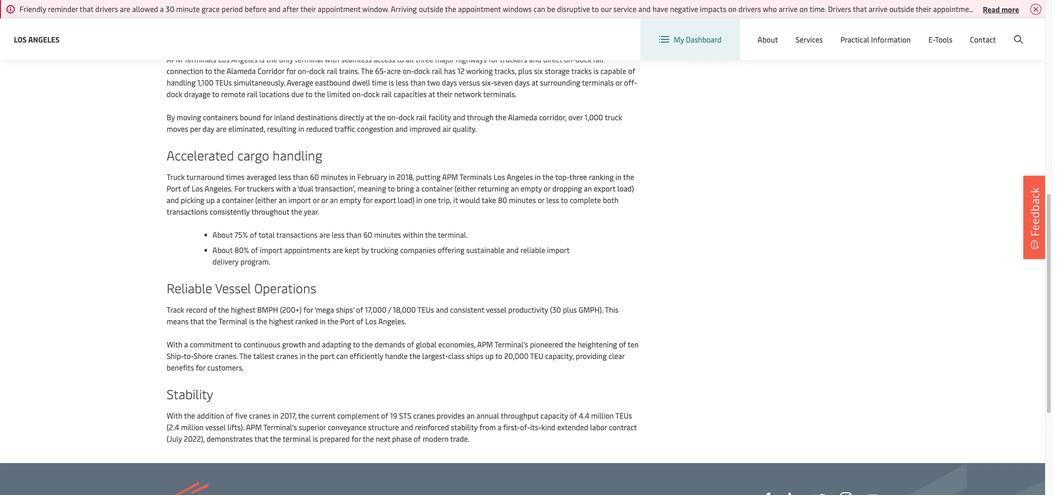 Task type: vqa. For each thing, say whether or not it's contained in the screenshot.
the 'Select Location'
no



Task type: describe. For each thing, give the bounding box(es) containing it.
0 vertical spatial /
[[972, 27, 975, 37]]

before
[[245, 4, 266, 14]]

the left year.
[[291, 207, 302, 217]]

0 vertical spatial can
[[534, 4, 545, 14]]

global
[[866, 27, 888, 37]]

in left top-
[[535, 172, 541, 182]]

80
[[498, 195, 507, 205]]

0 vertical spatial at
[[532, 77, 538, 88]]

plus inside track record of the highest bmph (200+) for 'mega ships' of 17,000 / 18,000 teus and consistent vessel productivity (30 plus gmph). this means that the terminal is the highest ranked in the port of los angeles.
[[563, 305, 577, 315]]

2018,
[[397, 172, 414, 182]]

2 outside from the left
[[889, 4, 914, 14]]

connection
[[167, 66, 203, 76]]

terminal inside the "with the addition of five cranes in 2017, the current complement of 19 sts cranes provides an annual throughput capacity of 4.4 million teus (2.4 million vessel lifts). apm terminal's superior conveyance structure and reinforced stability from a first-of-its-kind extended labor contract (july 2022), demonstrates that the terminal is prepared for the next phase of modern trade."
[[283, 434, 311, 444]]

in left february
[[349, 172, 355, 182]]

0 horizontal spatial minutes
[[321, 172, 348, 182]]

2 horizontal spatial minutes
[[509, 195, 536, 205]]

access inside located in the center of the port complex, apm terminals pier 400 offers the fastest and easiest access from/to the terminal for vessels in a most efficient cost structure. it is one of the terminals most preferred by vessel captains.
[[488, 0, 509, 5]]

1 vertical spatial million
[[181, 423, 204, 433]]

that right drivers
[[853, 4, 867, 14]]

is inside track record of the highest bmph (200+) for 'mega ships' of 17,000 / 18,000 teus and consistent vessel productivity (30 plus gmph). this means that the terminal is the highest ranked in the port of los angeles.
[[249, 317, 254, 327]]

highways
[[456, 54, 487, 64]]

1 outside from the left
[[419, 4, 443, 14]]

in right ranking
[[615, 172, 621, 182]]

and up quality.
[[453, 112, 465, 122]]

about 75% of total transactions are less than 60 minutes within the terminal.
[[212, 230, 468, 240]]

global menu button
[[846, 18, 918, 46]]

the up terminal
[[218, 305, 229, 315]]

and inside track record of the highest bmph (200+) for 'mega ships' of 17,000 / 18,000 teus and consistent vessel productivity (30 plus gmph). this means that the terminal is the highest ranked in the port of los angeles.
[[436, 305, 448, 315]]

1 vertical spatial handling
[[273, 146, 322, 164]]

take
[[482, 195, 496, 205]]

1 most from the left
[[167, 6, 184, 16]]

a right the bring
[[416, 184, 420, 194]]

the left easiest
[[445, 4, 456, 14]]

rail down simultaneously.
[[247, 89, 257, 99]]

turned
[[1028, 4, 1051, 14]]

a up consistently
[[216, 195, 220, 205]]

seamless
[[341, 54, 372, 64]]

bmph
[[257, 305, 278, 315]]

0 horizontal spatial highest
[[231, 305, 255, 315]]

storage
[[545, 66, 570, 76]]

that inside the "with the addition of five cranes in 2017, the current complement of 19 sts cranes provides an annual throughput capacity of 4.4 million teus (2.4 million vessel lifts). apm terminal's superior conveyance structure and reinforced stability from a first-of-its-kind extended labor contract (july 2022), demonstrates that the terminal is prepared for the next phase of modern trade."
[[254, 434, 268, 444]]

the right after
[[301, 6, 312, 16]]

terminals inside apm terminals los angeles is the only terminal with seamless access to all three major highways for truckers and direct on-dock rail connection to the alameda corridor for on-dock rail trains. the 65-acre on-dock rail has 12 working tracks, plus six storage tracks is capable of handling 1,100 teus simultaneously. average eastbound dwell time is less than two days versus six-seven days at surrounding terminals or off- dock drayage to remote rail locations due to the limited on-dock rail capacities at their network terminals.
[[582, 77, 614, 88]]

less inside apm terminals los angeles is the only terminal with seamless access to all three major highways for truckers and direct on-dock rail connection to the alameda corridor for on-dock rail trains. the 65-acre on-dock rail has 12 working tracks, plus six storage tracks is capable of handling 1,100 teus simultaneously. average eastbound dwell time is less than two days versus six-seven days at surrounding terminals or off- dock drayage to remote rail locations due to the limited on-dock rail capacities at their network terminals.
[[396, 77, 409, 88]]

0 horizontal spatial import
[[260, 245, 282, 255]]

of left five
[[226, 411, 233, 421]]

is up corridor
[[259, 54, 264, 64]]

and left have
[[638, 4, 651, 14]]

to up cranes.
[[234, 340, 242, 350]]

friendly
[[19, 4, 46, 14]]

angeles. inside truck turnaround times averaged less than 60 minutes in february in 2018, putting apm terminals los angeles in the top-three ranking in the port of los angeles. for truckers with a 'dual transaction', meaning to bring a container (either returning an empty or dropping an export load) and picking up a container (either an import or or an empty for export load) in one trip, it would take 80 minutes or less to complete both transactions consistently throughout the year.
[[205, 184, 232, 194]]

allowed
[[132, 4, 158, 14]]

2 arrive from the left
[[869, 4, 888, 14]]

teus inside apm terminals los angeles is the only terminal with seamless access to all three major highways for truckers and direct on-dock rail connection to the alameda corridor for on-dock rail trains. the 65-acre on-dock rail has 12 working tracks, plus six storage tracks is capable of handling 1,100 teus simultaneously. average eastbound dwell time is less than two days versus six-seven days at surrounding terminals or off- dock drayage to remote rail locations due to the limited on-dock rail capacities at their network terminals.
[[215, 77, 232, 88]]

three inside apm terminals los angeles is the only terminal with seamless access to all three major highways for truckers and direct on-dock rail connection to the alameda corridor for on-dock rail trains. the 65-acre on-dock rail has 12 working tracks, plus six storage tracks is capable of handling 1,100 teus simultaneously. average eastbound dwell time is less than two days versus six-seven days at surrounding terminals or off- dock drayage to remote rail locations due to the limited on-dock rail capacities at their network terminals.
[[415, 54, 433, 64]]

of right ships'
[[356, 305, 363, 315]]

only
[[279, 54, 293, 64]]

over
[[568, 112, 583, 122]]

1 vertical spatial load)
[[398, 195, 414, 205]]

program.
[[240, 257, 270, 267]]

to left all
[[397, 54, 404, 64]]

than inside truck turnaround times averaged less than 60 minutes in february in 2018, putting apm terminals los angeles in the top-three ranking in the port of los angeles. for truckers with a 'dual transaction', meaning to bring a container (either returning an empty or dropping an export load) and picking up a container (either an import or or an empty for export load) in one trip, it would take 80 minutes or less to complete both transactions consistently throughout the year.
[[293, 172, 308, 182]]

the up efficient
[[203, 0, 214, 5]]

login / create account link
[[935, 19, 1027, 46]]

containers
[[203, 112, 238, 122]]

apm inside with a commitment to continuous growth and adapting to the demands of global economies, apm terminal's pioneered the heightening of ten ship-to-shore cranes. the tallest cranes in the port can efficiently handle the largest-class ships up to 20,000 teu capacity, providing clear benefits for customers.
[[477, 340, 493, 350]]

read
[[983, 4, 1000, 14]]

a inside the "with the addition of five cranes in 2017, the current complement of 19 sts cranes provides an annual throughput capacity of 4.4 million teus (2.4 million vessel lifts). apm terminal's superior conveyance structure and reinforced stability from a first-of-its-kind extended labor contract (july 2022), demonstrates that the terminal is prepared for the next phase of modern trade."
[[498, 423, 501, 433]]

an right returning at the left of page
[[511, 184, 519, 194]]

0 vertical spatial (either
[[454, 184, 476, 194]]

60 inside truck turnaround times averaged less than 60 minutes in february in 2018, putting apm terminals los angeles in the top-three ranking in the port of los angeles. for truckers with a 'dual transaction', meaning to bring a container (either returning an empty or dropping an export load) and picking up a container (either an import or or an empty for export load) in one trip, it would take 80 minutes or less to complete both transactions consistently throughout the year.
[[310, 172, 319, 182]]

of up efficiently
[[356, 317, 363, 327]]

record
[[186, 305, 207, 315]]

for down only
[[286, 66, 296, 76]]

75%
[[234, 230, 248, 240]]

angeles. inside track record of the highest bmph (200+) for 'mega ships' of 17,000 / 18,000 teus and consistent vessel productivity (30 plus gmph). this means that the terminal is the highest ranked in the port of los angeles.
[[378, 317, 406, 327]]

the up corridor
[[266, 54, 277, 64]]

to left 20,000
[[495, 351, 502, 361]]

complement
[[337, 411, 379, 421]]

on- down all
[[403, 66, 414, 76]]

fill 44 link
[[814, 493, 825, 496]]

a left 'dual
[[292, 184, 296, 194]]

facility
[[429, 112, 451, 122]]

dock down time
[[364, 89, 380, 99]]

with inside apm terminals los angeles is the only terminal with seamless access to all three major highways for truckers and direct on-dock rail connection to the alameda corridor for on-dock rail trains. the 65-acre on-dock rail has 12 working tracks, plus six storage tracks is capable of handling 1,100 teus simultaneously. average eastbound dwell time is less than two days versus six-seven days at surrounding terminals or off- dock drayage to remote rail locations due to the limited on-dock rail capacities at their network terminals.
[[325, 54, 339, 64]]

dock inside by moving containers bound for inland destinations directly at the on-dock rail facility and through the alameda corridor, over 1,000 truck moves per day are eliminated, resulting in reduced traffic congestion and improved air quality.
[[399, 112, 414, 122]]

switch
[[784, 27, 806, 37]]

their inside apm terminals los angeles is the only terminal with seamless access to all three major highways for truckers and direct on-dock rail connection to the alameda corridor for on-dock rail trains. the 65-acre on-dock rail has 12 working tracks, plus six storage tracks is capable of handling 1,100 teus simultaneously. average eastbound dwell time is less than two days versus six-seven days at surrounding terminals or off- dock drayage to remote rail locations due to the limited on-dock rail capacities at their network terminals.
[[437, 89, 452, 99]]

2 most from the left
[[348, 6, 364, 16]]

(30
[[550, 305, 561, 315]]

on- down dwell
[[352, 89, 364, 99]]

to down 1,100
[[212, 89, 219, 99]]

tools
[[935, 34, 952, 44]]

structure.
[[231, 6, 263, 16]]

it
[[453, 195, 458, 205]]

cranes inside with a commitment to continuous growth and adapting to the demands of global economies, apm terminal's pioneered the heightening of ten ship-to-shore cranes. the tallest cranes in the port can efficiently handle the largest-class ships up to 20,000 teu capacity, providing clear benefits for customers.
[[276, 351, 298, 361]]

of left ten
[[619, 340, 626, 350]]

(july
[[167, 434, 182, 444]]

of left the 4.4
[[570, 411, 577, 421]]

1 vertical spatial (either
[[255, 195, 277, 205]]

terminal
[[218, 317, 247, 327]]

the right the offers
[[411, 0, 422, 5]]

to left the bring
[[388, 184, 395, 194]]

of down the complex,
[[293, 6, 300, 16]]

ranking
[[589, 172, 614, 182]]

1 arrive from the left
[[779, 4, 798, 14]]

the right through
[[495, 112, 506, 122]]

of right record
[[209, 305, 216, 315]]

(2.4
[[167, 423, 179, 433]]

truckers inside truck turnaround times averaged less than 60 minutes in february in 2018, putting apm terminals los angeles in the top-three ranking in the port of los angeles. for truckers with a 'dual transaction', meaning to bring a container (either returning an empty or dropping an export load) and picking up a container (either an import or or an empty for export load) in one trip, it would take 80 minutes or less to complete both transactions consistently throughout the year.
[[247, 184, 274, 194]]

apmt footer logo image
[[167, 482, 303, 496]]

on- up average
[[298, 66, 309, 76]]

e-tools button
[[928, 19, 952, 60]]

los up returning at the left of page
[[494, 172, 505, 182]]

are up appointments
[[319, 230, 330, 240]]

2 be from the left
[[1019, 4, 1027, 14]]

about for about 75% of total transactions are less than 60 minutes within the terminal.
[[212, 230, 233, 240]]

2 vertical spatial than
[[346, 230, 361, 240]]

the up 'superior'
[[298, 411, 309, 421]]

trade.
[[450, 434, 469, 444]]

an up throughout
[[279, 195, 287, 205]]

1 horizontal spatial export
[[594, 184, 615, 194]]

in inside with a commitment to continuous growth and adapting to the demands of global economies, apm terminal's pioneered the heightening of ten ship-to-shore cranes. the tallest cranes in the port can efficiently handle the largest-class ships up to 20,000 teu capacity, providing clear benefits for customers.
[[300, 351, 306, 361]]

for inside truck turnaround times averaged less than 60 minutes in february in 2018, putting apm terminals los angeles in the top-three ranking in the port of los angeles. for truckers with a 'dual transaction', meaning to bring a container (either returning an empty or dropping an export load) and picking up a container (either an import or or an empty for export load) in one trip, it would take 80 minutes or less to complete both transactions consistently throughout the year.
[[363, 195, 372, 205]]

reduced
[[306, 124, 333, 134]]

in down putting
[[416, 195, 422, 205]]

to left our
[[592, 4, 599, 14]]

0 vertical spatial angeles
[[28, 34, 60, 44]]

'mega
[[314, 305, 334, 315]]

trip,
[[438, 195, 451, 205]]

traffic
[[335, 124, 355, 134]]

of up 'structure.'
[[238, 0, 245, 5]]

contract
[[609, 423, 637, 433]]

the down 'mega on the bottom of page
[[327, 317, 338, 327]]

by inside located in the center of the port complex, apm terminals pier 400 offers the fastest and easiest access from/to the terminal for vessels in a most efficient cost structure. it is one of the terminals most preferred by vessel captains.
[[399, 6, 407, 16]]

1 on from the left
[[728, 4, 737, 14]]

rail up eastbound
[[327, 66, 337, 76]]

the down eastbound
[[314, 89, 325, 99]]

dwell
[[352, 77, 370, 88]]

break-
[[708, 23, 729, 33]]

is down acre
[[389, 77, 394, 88]]

that right reminder on the left of page
[[80, 4, 93, 14]]

apm inside apm terminals los angeles is the only terminal with seamless access to all three major highways for truckers and direct on-dock rail connection to the alameda corridor for on-dock rail trains. the 65-acre on-dock rail has 12 working tracks, plus six storage tracks is capable of handling 1,100 teus simultaneously. average eastbound dwell time is less than two days versus six-seven days at surrounding terminals or off- dock drayage to remote rail locations due to the limited on-dock rail capacities at their network terminals.
[[167, 54, 182, 64]]

alameda inside by moving containers bound for inland destinations directly at the on-dock rail facility and through the alameda corridor, over 1,000 truck moves per day are eliminated, resulting in reduced traffic congestion and improved air quality.
[[508, 112, 537, 122]]

by moving containers bound for inland destinations directly at the on-dock rail facility and through the alameda corridor, over 1,000 truck moves per day are eliminated, resulting in reduced traffic congestion and improved air quality.
[[167, 112, 622, 134]]

1 horizontal spatial empty
[[521, 184, 542, 194]]

los inside apm terminals los angeles is the only terminal with seamless access to all three major highways for truckers and direct on-dock rail connection to the alameda corridor for on-dock rail trains. the 65-acre on-dock rail has 12 working tracks, plus six storage tracks is capable of handling 1,100 teus simultaneously. average eastbound dwell time is less than two days versus six-seven days at surrounding terminals or off- dock drayage to remote rail locations due to the limited on-dock rail capacities at their network terminals.
[[218, 54, 230, 64]]

the left next
[[363, 434, 374, 444]]

services
[[796, 34, 823, 44]]

information
[[871, 34, 911, 44]]

rail down time
[[381, 89, 392, 99]]

operations
[[254, 279, 316, 297]]

the right ranking
[[623, 172, 634, 182]]

twitter image
[[814, 494, 825, 496]]

and left after
[[268, 4, 281, 14]]

the up remote
[[214, 66, 225, 76]]

the inside apm terminals los angeles is the only terminal with seamless access to all three major highways for truckers and direct on-dock rail connection to the alameda corridor for on-dock rail trains. the 65-acre on-dock rail has 12 working tracks, plus six storage tracks is capable of handling 1,100 teus simultaneously. average eastbound dwell time is less than two days versus six-seven days at surrounding terminals or off- dock drayage to remote rail locations due to the limited on-dock rail capacities at their network terminals.
[[361, 66, 373, 76]]

working
[[466, 66, 493, 76]]

structure
[[368, 423, 399, 433]]

are inside about 80% of import appointments are kept by trucking companies offering sustainable and reliable import delivery program.
[[332, 245, 343, 255]]

disruptive
[[557, 4, 590, 14]]

20,000
[[504, 351, 529, 361]]

of left 19
[[381, 411, 388, 421]]

30
[[166, 4, 174, 14]]

sts
[[399, 411, 411, 421]]

the right the from/to
[[539, 0, 551, 5]]

to right due
[[305, 89, 313, 99]]

the up efficiently
[[362, 340, 373, 350]]

in right vessels at the top right of page
[[619, 0, 625, 5]]

the down global
[[409, 351, 420, 361]]

port inside track record of the highest bmph (200+) for 'mega ships' of 17,000 / 18,000 teus and consistent vessel productivity (30 plus gmph). this means that the terminal is the highest ranked in the port of los angeles.
[[340, 317, 355, 327]]

for inside with a commitment to continuous growth and adapting to the demands of global economies, apm terminal's pioneered the heightening of ten ship-to-shore cranes. the tallest cranes in the port can efficiently handle the largest-class ships up to 20,000 teu capacity, providing clear benefits for customers.
[[196, 363, 205, 373]]

or up year.
[[313, 195, 320, 205]]

dock up tracks
[[576, 54, 591, 64]]

19
[[390, 411, 397, 421]]

1,100
[[197, 77, 214, 88]]

terminal's inside the "with the addition of five cranes in 2017, the current complement of 19 sts cranes provides an annual throughput capacity of 4.4 million teus (2.4 million vessel lifts). apm terminal's superior conveyance structure and reinforced stability from a first-of-its-kind extended labor contract (july 2022), demonstrates that the terminal is prepared for the next phase of modern trade."
[[263, 423, 297, 433]]

dock left drayage
[[167, 89, 182, 99]]

february
[[357, 172, 387, 182]]

or left dropping
[[544, 184, 550, 194]]

the down record
[[206, 317, 217, 327]]

appointments
[[284, 245, 331, 255]]

port inside with a commitment to continuous growth and adapting to the demands of global economies, apm terminal's pioneered the heightening of ten ship-to-shore cranes. the tallest cranes in the port can efficiently handle the largest-class ships up to 20,000 teu capacity, providing clear benefits for customers.
[[320, 351, 334, 361]]

provides
[[437, 411, 465, 421]]

by inside about 80% of import appointments are kept by trucking companies offering sustainable and reliable import delivery program.
[[361, 245, 369, 255]]

0 vertical spatial container
[[421, 184, 453, 194]]

efficiently
[[350, 351, 383, 361]]

linkedin image
[[788, 494, 799, 496]]

captains.
[[431, 6, 461, 16]]

or right the 80
[[538, 195, 544, 205]]

1 be from the left
[[547, 4, 555, 14]]

the left addition
[[184, 411, 195, 421]]

2 horizontal spatial import
[[547, 245, 569, 255]]

of left global
[[407, 340, 414, 350]]

4.4
[[579, 411, 589, 421]]

vessel inside track record of the highest bmph (200+) for 'mega ships' of 17,000 / 18,000 teus and consistent vessel productivity (30 plus gmph). this means that the terminal is the highest ranked in the port of los angeles.
[[486, 305, 506, 315]]

to up efficiently
[[353, 340, 360, 350]]

e-
[[928, 34, 935, 44]]

apm inside the "with the addition of five cranes in 2017, the current complement of 19 sts cranes provides an annual throughput capacity of 4.4 million teus (2.4 million vessel lifts). apm terminal's superior conveyance structure and reinforced stability from a first-of-its-kind extended labor contract (july 2022), demonstrates that the terminal is prepared for the next phase of modern trade."
[[246, 423, 262, 433]]

next
[[376, 434, 390, 444]]

up inside truck turnaround times averaged less than 60 minutes in february in 2018, putting apm terminals los angeles in the top-three ranking in the port of los angeles. for truckers with a 'dual transaction', meaning to bring a container (either returning an empty or dropping an export load) and picking up a container (either an import or or an empty for export load) in one trip, it would take 80 minutes or less to complete both transactions consistently throughout the year.
[[206, 195, 215, 205]]

rail up capable
[[593, 54, 604, 64]]

65-
[[375, 66, 387, 76]]

by
[[167, 112, 175, 122]]

capacity
[[541, 411, 568, 421]]

the left top-
[[542, 172, 554, 182]]

within
[[403, 230, 423, 240]]

congestion
[[357, 124, 394, 134]]

alameda inside apm terminals los angeles is the only terminal with seamless access to all three major highways for truckers and direct on-dock rail connection to the alameda corridor for on-dock rail trains. the 65-acre on-dock rail has 12 working tracks, plus six storage tracks is capable of handling 1,100 teus simultaneously. average eastbound dwell time is less than two days versus six-seven days at surrounding terminals or off- dock drayage to remote rail locations due to the limited on-dock rail capacities at their network terminals.
[[226, 66, 256, 76]]

is right tracks
[[593, 66, 599, 76]]

access inside apm terminals los angeles is the only terminal with seamless access to all three major highways for truckers and direct on-dock rail connection to the alameda corridor for on-dock rail trains. the 65-acre on-dock rail has 12 working tracks, plus six storage tracks is capable of handling 1,100 teus simultaneously. average eastbound dwell time is less than two days versus six-seven days at surrounding terminals or off- dock drayage to remote rail locations due to the limited on-dock rail capacities at their network terminals.
[[374, 54, 395, 64]]

'dual
[[297, 184, 313, 194]]

teu
[[530, 351, 543, 361]]

1 ✔ from the top
[[700, 11, 706, 21]]

to-
[[184, 351, 194, 361]]

of right phase
[[414, 434, 421, 444]]

the up 'structure.'
[[247, 0, 258, 5]]

customers.
[[207, 363, 244, 373]]

for inside by moving containers bound for inland destinations directly at the on-dock rail facility and through the alameda corridor, over 1,000 truck moves per day are eliminated, resulting in reduced traffic congestion and improved air quality.
[[263, 112, 272, 122]]

0 horizontal spatial their
[[300, 4, 316, 14]]

the right within at the top left of the page
[[425, 230, 436, 240]]

teus inside the "with the addition of five cranes in 2017, the current complement of 19 sts cranes provides an annual throughput capacity of 4.4 million teus (2.4 million vessel lifts). apm terminal's superior conveyance structure and reinforced stability from a first-of-its-kind extended labor contract (july 2022), demonstrates that the terminal is prepared for the next phase of modern trade."
[[615, 411, 632, 421]]

for up tracks,
[[488, 54, 498, 64]]

with for with the addition of five cranes in 2017, the current complement of 19 sts cranes provides an annual throughput capacity of 4.4 million teus (2.4 million vessel lifts). apm terminal's superior conveyance structure and reinforced stability from a first-of-its-kind extended labor contract (july 2022), demonstrates that the terminal is prepared for the next phase of modern trade.
[[167, 411, 182, 421]]

trucking
[[371, 245, 398, 255]]

2 horizontal spatial cranes
[[413, 411, 435, 421]]

1 appointment from the left
[[318, 4, 361, 14]]

track
[[167, 305, 184, 315]]

truckers inside apm terminals los angeles is the only terminal with seamless access to all three major highways for truckers and direct on-dock rail connection to the alameda corridor for on-dock rail trains. the 65-acre on-dock rail has 12 working tracks, plus six storage tracks is capable of handling 1,100 teus simultaneously. average eastbound dwell time is less than two days versus six-seven days at surrounding terminals or off- dock drayage to remote rail locations due to the limited on-dock rail capacities at their network terminals.
[[500, 54, 527, 64]]

80%
[[234, 245, 249, 255]]

reinforced
[[415, 423, 449, 433]]

shape link
[[762, 493, 773, 496]]

specialist
[[746, 23, 777, 33]]

and left improved
[[395, 124, 408, 134]]

2017,
[[280, 411, 297, 421]]

negative
[[670, 4, 698, 14]]

major
[[435, 54, 454, 64]]

instagram image
[[840, 493, 852, 496]]

adapting
[[322, 340, 351, 350]]

superior
[[299, 423, 326, 433]]

the down bmph
[[256, 317, 267, 327]]

2 vertical spatial minutes
[[374, 230, 401, 240]]

bound
[[240, 112, 261, 122]]

an inside the "with the addition of five cranes in 2017, the current complement of 19 sts cranes provides an annual throughput capacity of 4.4 million teus (2.4 million vessel lifts). apm terminal's superior conveyance structure and reinforced stability from a first-of-its-kind extended labor contract (july 2022), demonstrates that the terminal is prepared for the next phase of modern trade."
[[467, 411, 475, 421]]



Task type: locate. For each thing, give the bounding box(es) containing it.
about for about 80% of import appointments are kept by trucking companies offering sustainable and reliable import delivery program.
[[212, 245, 233, 255]]

drivers left allowed
[[95, 4, 118, 14]]

0 horizontal spatial alameda
[[226, 66, 256, 76]]

than up 'dual
[[293, 172, 308, 182]]

both
[[603, 195, 618, 205]]

a inside with a commitment to continuous growth and adapting to the demands of global economies, apm terminal's pioneered the heightening of ten ship-to-shore cranes. the tallest cranes in the port can efficiently handle the largest-class ships up to 20,000 teu capacity, providing clear benefits for customers.
[[184, 340, 188, 350]]

days down has in the top of the page
[[442, 77, 457, 88]]

port
[[167, 184, 181, 194], [340, 317, 355, 327]]

2 appointment from the left
[[458, 4, 501, 14]]

and inside the "with the addition of five cranes in 2017, the current complement of 19 sts cranes provides an annual throughput capacity of 4.4 million teus (2.4 million vessel lifts). apm terminal's superior conveyance structure and reinforced stability from a first-of-its-kind extended labor contract (july 2022), demonstrates that the terminal is prepared for the next phase of modern trade."
[[401, 423, 413, 433]]

1 vertical spatial highest
[[269, 317, 293, 327]]

0 horizontal spatial cranes
[[249, 411, 271, 421]]

terminal's inside with a commitment to continuous growth and adapting to the demands of global economies, apm terminal's pioneered the heightening of ten ship-to-shore cranes. the tallest cranes in the port can efficiently handle the largest-class ships up to 20,000 teu capacity, providing clear benefits for customers.
[[495, 340, 528, 350]]

2 horizontal spatial at
[[532, 77, 538, 88]]

angeles. down turnaround
[[205, 184, 232, 194]]

can inside with a commitment to continuous growth and adapting to the demands of global economies, apm terminal's pioneered the heightening of ten ship-to-shore cranes. the tallest cranes in the port can efficiently handle the largest-class ships up to 20,000 teu capacity, providing clear benefits for customers.
[[336, 351, 348, 361]]

vessel down addition
[[205, 423, 226, 433]]

2 days from the left
[[515, 77, 530, 88]]

1 vertical spatial can
[[336, 351, 348, 361]]

of inside truck turnaround times averaged less than 60 minutes in february in 2018, putting apm terminals los angeles in the top-three ranking in the port of los angeles. for truckers with a 'dual transaction', meaning to bring a container (either returning an empty or dropping an export load) and picking up a container (either an import or or an empty for export load) in one trip, it would take 80 minutes or less to complete both transactions consistently throughout the year.
[[183, 184, 190, 194]]

0 vertical spatial terminal
[[552, 0, 581, 5]]

teus up remote
[[215, 77, 232, 88]]

terminals inside located in the center of the port complex, apm terminals pier 400 offers the fastest and easiest access from/to the terminal for vessels in a most efficient cost structure. it is one of the terminals most preferred by vessel captains.
[[314, 6, 346, 16]]

the down ranked
[[307, 351, 318, 361]]

apm up "ships"
[[477, 340, 493, 350]]

one inside located in the center of the port complex, apm terminals pier 400 offers the fastest and easiest access from/to the terminal for vessels in a most efficient cost structure. it is one of the terminals most preferred by vessel captains.
[[278, 6, 291, 16]]

1 horizontal spatial with
[[325, 54, 339, 64]]

corridor
[[258, 66, 284, 76]]

1 vertical spatial plus
[[563, 305, 577, 315]]

their right after
[[300, 4, 316, 14]]

bring
[[397, 184, 414, 194]]

1 vertical spatial than
[[293, 172, 308, 182]]

on- up tracks
[[564, 54, 576, 64]]

teus inside track record of the highest bmph (200+) for 'mega ships' of 17,000 / 18,000 teus and consistent vessel productivity (30 plus gmph). this means that the terminal is the highest ranked in the port of los angeles.
[[417, 305, 434, 315]]

efficient
[[185, 6, 213, 16]]

terminals inside truck turnaround times averaged less than 60 minutes in february in 2018, putting apm terminals los angeles in the top-three ranking in the port of los angeles. for truckers with a 'dual transaction', meaning to bring a container (either returning an empty or dropping an export load) and picking up a container (either an import or or an empty for export load) in one trip, it would take 80 minutes or less to complete both transactions consistently throughout the year.
[[460, 172, 492, 182]]

highest
[[231, 305, 255, 315], [269, 317, 293, 327]]

1 vertical spatial vessel
[[486, 305, 506, 315]]

vessels
[[594, 0, 617, 5]]

ten
[[628, 340, 639, 350]]

1 horizontal spatial transactions
[[276, 230, 318, 240]]

with for with a commitment to continuous growth and adapting to the demands of global economies, apm terminal's pioneered the heightening of ten ship-to-shore cranes. the tallest cranes in the port can efficiently handle the largest-class ships up to 20,000 teu capacity, providing clear benefits for customers.
[[167, 340, 182, 350]]

rail up improved
[[416, 112, 427, 122]]

import down total
[[260, 245, 282, 255]]

for inside located in the center of the port complex, apm terminals pier 400 offers the fastest and easiest access from/to the terminal for vessels in a most efficient cost structure. it is one of the terminals most preferred by vessel captains.
[[582, 0, 592, 5]]

3 appointment from the left
[[933, 4, 976, 14]]

apm inside located in the center of the port complex, apm terminals pier 400 offers the fastest and easiest access from/to the terminal for vessels in a most efficient cost structure. it is one of the terminals most preferred by vessel captains.
[[307, 0, 323, 5]]

0 horizontal spatial load)
[[398, 195, 414, 205]]

plus inside apm terminals los angeles is the only terminal with seamless access to all three major highways for truckers and direct on-dock rail connection to the alameda corridor for on-dock rail trains. the 65-acre on-dock rail has 12 working tracks, plus six storage tracks is capable of handling 1,100 teus simultaneously. average eastbound dwell time is less than two days versus six-seven days at surrounding terminals or off- dock drayage to remote rail locations due to the limited on-dock rail capacities at their network terminals.
[[518, 66, 532, 76]]

cranes up the "reinforced"
[[413, 411, 435, 421]]

/
[[972, 27, 975, 37], [388, 305, 391, 315]]

in up efficient
[[195, 0, 201, 5]]

that right demonstrates
[[254, 434, 268, 444]]

in left 2017,
[[272, 411, 278, 421]]

period
[[222, 4, 243, 14]]

labor
[[590, 423, 607, 433]]

vessel down 'fastest'
[[409, 6, 429, 16]]

1 horizontal spatial 60
[[363, 230, 372, 240]]

highest down (200+)
[[269, 317, 293, 327]]

container
[[421, 184, 453, 194], [222, 195, 253, 205]]

/ inside track record of the highest bmph (200+) for 'mega ships' of 17,000 / 18,000 teus and consistent vessel productivity (30 plus gmph). this means that the terminal is the highest ranked in the port of los angeles.
[[388, 305, 391, 315]]

with inside truck turnaround times averaged less than 60 minutes in february in 2018, putting apm terminals los angeles in the top-three ranking in the port of los angeles. for truckers with a 'dual transaction', meaning to bring a container (either returning an empty or dropping an export load) and picking up a container (either an import or or an empty for export load) in one trip, it would take 80 minutes or less to complete both transactions consistently throughout the year.
[[276, 184, 290, 194]]

terminals inside apm terminals los angeles is the only terminal with seamless access to all three major highways for truckers and direct on-dock rail connection to the alameda corridor for on-dock rail trains. the 65-acre on-dock rail has 12 working tracks, plus six storage tracks is capable of handling 1,100 teus simultaneously. average eastbound dwell time is less than two days versus six-seven days at surrounding terminals or off- dock drayage to remote rail locations due to the limited on-dock rail capacities at their network terminals.
[[184, 54, 216, 64]]

and inside about 80% of import appointments are kept by trucking companies offering sustainable and reliable import delivery program.
[[506, 245, 519, 255]]

1 horizontal spatial vessel
[[409, 6, 429, 16]]

less
[[396, 77, 409, 88], [278, 172, 291, 182], [546, 195, 559, 205], [332, 230, 345, 240]]

0 horizontal spatial most
[[167, 6, 184, 16]]

1 horizontal spatial /
[[972, 27, 975, 37]]

of inside about 80% of import appointments are kept by trucking companies offering sustainable and reliable import delivery program.
[[251, 245, 258, 255]]

an down transaction',
[[330, 195, 338, 205]]

a inside located in the center of the port complex, apm terminals pier 400 offers the fastest and easiest access from/to the terminal for vessels in a most efficient cost structure. it is one of the terminals most preferred by vessel captains.
[[627, 0, 631, 5]]

sustainable
[[466, 245, 504, 255]]

port down ships'
[[340, 317, 355, 327]]

1 vertical spatial teus
[[417, 305, 434, 315]]

arrive right who
[[779, 4, 798, 14]]

about up delivery in the bottom of the page
[[212, 245, 233, 255]]

1 horizontal spatial most
[[348, 6, 364, 16]]

2 vertical spatial angeles
[[507, 172, 533, 182]]

contact
[[970, 34, 996, 44]]

transactions inside truck turnaround times averaged less than 60 minutes in february in 2018, putting apm terminals los angeles in the top-three ranking in the port of los angeles. for truckers with a 'dual transaction', meaning to bring a container (either returning an empty or dropping an export load) and picking up a container (either an import or or an empty for export load) in one trip, it would take 80 minutes or less to complete both transactions consistently throughout the year.
[[167, 207, 208, 217]]

the up dwell
[[361, 66, 373, 76]]

terminal inside located in the center of the port complex, apm terminals pier 400 offers the fastest and easiest access from/to the terminal for vessels in a most efficient cost structure. it is one of the terminals most preferred by vessel captains.
[[552, 0, 581, 5]]

0 vertical spatial terminal's
[[495, 340, 528, 350]]

2 horizontal spatial vessel
[[486, 305, 506, 315]]

2 vertical spatial terminal
[[283, 434, 311, 444]]

1 horizontal spatial their
[[437, 89, 452, 99]]

0 horizontal spatial be
[[547, 4, 555, 14]]

the inside with a commitment to continuous growth and adapting to the demands of global economies, apm terminal's pioneered the heightening of ten ship-to-shore cranes. the tallest cranes in the port can efficiently handle the largest-class ships up to 20,000 teu capacity, providing clear benefits for customers.
[[239, 351, 252, 361]]

0 horizontal spatial port
[[260, 0, 274, 5]]

(either
[[454, 184, 476, 194], [255, 195, 277, 205]]

or inside apm terminals los angeles is the only terminal with seamless access to all three major highways for truckers and direct on-dock rail connection to the alameda corridor for on-dock rail trains. the 65-acre on-dock rail has 12 working tracks, plus six storage tracks is capable of handling 1,100 teus simultaneously. average eastbound dwell time is less than two days versus six-seven days at surrounding terminals or off- dock drayage to remote rail locations due to the limited on-dock rail capacities at their network terminals.
[[615, 77, 622, 88]]

0 vertical spatial million
[[591, 411, 614, 421]]

and left reliable
[[506, 245, 519, 255]]

ranked
[[295, 317, 318, 327]]

throughout
[[251, 207, 289, 217]]

0 horizontal spatial container
[[222, 195, 253, 205]]

1 horizontal spatial access
[[488, 0, 509, 5]]

ships'
[[336, 305, 354, 315]]

1 days from the left
[[442, 77, 457, 88]]

1 vertical spatial with
[[276, 184, 290, 194]]

the
[[203, 0, 214, 5], [247, 0, 258, 5], [411, 0, 422, 5], [539, 0, 551, 5], [445, 4, 456, 14], [301, 6, 312, 16], [266, 54, 277, 64], [214, 66, 225, 76], [314, 89, 325, 99], [374, 112, 385, 122], [495, 112, 506, 122], [542, 172, 554, 182], [623, 172, 634, 182], [291, 207, 302, 217], [425, 230, 436, 240], [218, 305, 229, 315], [206, 317, 217, 327], [256, 317, 267, 327], [327, 317, 338, 327], [362, 340, 373, 350], [565, 340, 576, 350], [307, 351, 318, 361], [409, 351, 420, 361], [184, 411, 195, 421], [298, 411, 309, 421], [270, 434, 281, 444], [363, 434, 374, 444]]

with inside with a commitment to continuous growth and adapting to the demands of global economies, apm terminal's pioneered the heightening of ten ship-to-shore cranes. the tallest cranes in the port can efficiently handle the largest-class ships up to 20,000 teu capacity, providing clear benefits for customers.
[[167, 340, 182, 350]]

at inside by moving containers bound for inland destinations directly at the on-dock rail facility and through the alameda corridor, over 1,000 truck moves per day are eliminated, resulting in reduced traffic congestion and improved air quality.
[[366, 112, 373, 122]]

this
[[605, 305, 618, 315]]

are inside by moving containers bound for inland destinations directly at the on-dock rail facility and through the alameda corridor, over 1,000 truck moves per day are eliminated, resulting in reduced traffic congestion and improved air quality.
[[216, 124, 227, 134]]

window
[[978, 4, 1003, 14]]

my
[[674, 34, 684, 44]]

an up complete
[[584, 184, 592, 194]]

0 horizontal spatial terminals
[[314, 6, 346, 16]]

preferred
[[366, 6, 398, 16]]

create
[[977, 27, 999, 37]]

than up 'capacities'
[[410, 77, 426, 88]]

1 vertical spatial transactions
[[276, 230, 318, 240]]

and left picking
[[167, 195, 179, 205]]

dock up improved
[[399, 112, 414, 122]]

import down 'dual
[[288, 195, 311, 205]]

1 horizontal spatial alameda
[[508, 112, 537, 122]]

1 vertical spatial terminals
[[582, 77, 614, 88]]

a left 30
[[160, 4, 164, 14]]

1 horizontal spatial at
[[428, 89, 435, 99]]

or down transaction',
[[321, 195, 328, 205]]

in down growth at the left bottom of page
[[300, 351, 306, 361]]

0 horizontal spatial /
[[388, 305, 391, 315]]

1 vertical spatial about
[[212, 230, 233, 240]]

of right 75%
[[250, 230, 257, 240]]

of up off-
[[628, 66, 635, 76]]

of inside apm terminals los angeles is the only terminal with seamless access to all three major highways for truckers and direct on-dock rail connection to the alameda corridor for on-dock rail trains. the 65-acre on-dock rail has 12 working tracks, plus six storage tracks is capable of handling 1,100 teus simultaneously. average eastbound dwell time is less than two days versus six-seven days at surrounding terminals or off- dock drayage to remote rail locations due to the limited on-dock rail capacities at their network terminals.
[[628, 66, 635, 76]]

by right the kept
[[361, 245, 369, 255]]

are down containers on the top left
[[216, 124, 227, 134]]

1 vertical spatial up
[[485, 351, 494, 361]]

by
[[399, 6, 407, 16], [361, 245, 369, 255]]

0 horizontal spatial angeles
[[28, 34, 60, 44]]

apm inside truck turnaround times averaged less than 60 minutes in february in 2018, putting apm terminals los angeles in the top-three ranking in the port of los angeles. for truckers with a 'dual transaction', meaning to bring a container (either returning an empty or dropping an export load) and picking up a container (either an import or or an empty for export load) in one trip, it would take 80 minutes or less to complete both transactions consistently throughout the year.
[[442, 172, 458, 182]]

friendly reminder that drivers are allowed a 30 minute grace period before and after their appointment window. arriving outside the appointment windows can be disruptive to our service and have negative impacts on drivers who arrive on time. drivers that arrive outside their appointment window will be turned 
[[19, 4, 1052, 14]]

and inside located in the center of the port complex, apm terminals pier 400 offers the fastest and easiest access from/to the terminal for vessels in a most efficient cost structure. it is one of the terminals most preferred by vessel captains.
[[449, 0, 461, 5]]

an
[[511, 184, 519, 194], [584, 184, 592, 194], [279, 195, 287, 205], [330, 195, 338, 205], [467, 411, 475, 421]]

returning
[[478, 184, 509, 194]]

1 vertical spatial by
[[361, 245, 369, 255]]

terminal down 'superior'
[[283, 434, 311, 444]]

the up capacity,
[[565, 340, 576, 350]]

is inside the "with the addition of five cranes in 2017, the current complement of 19 sts cranes provides an annual throughput capacity of 4.4 million teus (2.4 million vessel lifts). apm terminal's superior conveyance structure and reinforced stability from a first-of-its-kind extended labor contract (july 2022), demonstrates that the terminal is prepared for the next phase of modern trade."
[[313, 434, 318, 444]]

cranes
[[276, 351, 298, 361], [249, 411, 271, 421], [413, 411, 435, 421]]

1 horizontal spatial be
[[1019, 4, 1027, 14]]

0 vertical spatial than
[[410, 77, 426, 88]]

appointment left "window."
[[318, 4, 361, 14]]

terminal inside apm terminals los angeles is the only terminal with seamless access to all three major highways for truckers and direct on-dock rail connection to the alameda corridor for on-dock rail trains. the 65-acre on-dock rail has 12 working tracks, plus six storage tracks is capable of handling 1,100 teus simultaneously. average eastbound dwell time is less than two days versus six-seven days at surrounding terminals or off- dock drayage to remote rail locations due to the limited on-dock rail capacities at their network terminals.
[[295, 54, 323, 64]]

rail up two
[[432, 66, 442, 76]]

than inside apm terminals los angeles is the only terminal with seamless access to all three major highways for truckers and direct on-dock rail connection to the alameda corridor for on-dock rail trains. the 65-acre on-dock rail has 12 working tracks, plus six storage tracks is capable of handling 1,100 teus simultaneously. average eastbound dwell time is less than two days versus six-seven days at surrounding terminals or off- dock drayage to remote rail locations due to the limited on-dock rail capacities at their network terminals.
[[410, 77, 426, 88]]

2 vertical spatial teus
[[615, 411, 632, 421]]

0 horizontal spatial plus
[[518, 66, 532, 76]]

angeles down friendly
[[28, 34, 60, 44]]

their
[[300, 4, 316, 14], [916, 4, 931, 14], [437, 89, 452, 99]]

extended
[[557, 423, 588, 433]]

economies,
[[438, 340, 476, 350]]

consistent
[[450, 305, 484, 315]]

0 horizontal spatial arrive
[[779, 4, 798, 14]]

2 drivers from the left
[[738, 4, 761, 14]]

truck
[[605, 112, 622, 122]]

commitment
[[190, 340, 233, 350]]

1 horizontal spatial drivers
[[738, 4, 761, 14]]

0 horizontal spatial on
[[728, 4, 737, 14]]

that inside track record of the highest bmph (200+) for 'mega ships' of 17,000 / 18,000 teus and consistent vessel productivity (30 plus gmph). this means that the terminal is the highest ranked in the port of los angeles.
[[190, 317, 204, 327]]

in left 2018,
[[389, 172, 395, 182]]

0 vertical spatial angeles.
[[205, 184, 232, 194]]

drivers
[[95, 4, 118, 14], [738, 4, 761, 14]]

2 on from the left
[[799, 4, 808, 14]]

0 horizontal spatial vessel
[[205, 423, 226, 433]]

arrive
[[779, 4, 798, 14], [869, 4, 888, 14]]

1 vertical spatial ✔
[[700, 23, 706, 33]]

can right the windows
[[534, 4, 545, 14]]

and inside apm terminals los angeles is the only terminal with seamless access to all three major highways for truckers and direct on-dock rail connection to the alameda corridor for on-dock rail trains. the 65-acre on-dock rail has 12 working tracks, plus six storage tracks is capable of handling 1,100 teus simultaneously. average eastbound dwell time is less than two days versus six-seven days at surrounding terminals or off- dock drayage to remote rail locations due to the limited on-dock rail capacities at their network terminals.
[[529, 54, 541, 64]]

be
[[547, 4, 555, 14], [1019, 4, 1027, 14]]

appointment
[[318, 4, 361, 14], [458, 4, 501, 14], [933, 4, 976, 14]]

(either up the would
[[454, 184, 476, 194]]

1 vertical spatial angeles.
[[378, 317, 406, 327]]

1 horizontal spatial highest
[[269, 317, 293, 327]]

apm terminals los angeles is the only terminal with seamless access to all three major highways for truckers and direct on-dock rail connection to the alameda corridor for on-dock rail trains. the 65-acre on-dock rail has 12 working tracks, plus six storage tracks is capable of handling 1,100 teus simultaneously. average eastbound dwell time is less than two days versus six-seven days at surrounding terminals or off- dock drayage to remote rail locations due to the limited on-dock rail capacities at their network terminals.
[[167, 54, 637, 99]]

the up 'congestion'
[[374, 112, 385, 122]]

2 with from the top
[[167, 411, 182, 421]]

los inside track record of the highest bmph (200+) for 'mega ships' of 17,000 / 18,000 teus and consistent vessel productivity (30 plus gmph). this means that the terminal is the highest ranked in the port of los angeles.
[[365, 317, 377, 327]]

0 horizontal spatial with
[[276, 184, 290, 194]]

phase
[[392, 434, 412, 444]]

my dashboard button
[[659, 19, 722, 60]]

averaged
[[246, 172, 277, 182]]

annual
[[476, 411, 499, 421]]

and inside truck turnaround times averaged less than 60 minutes in february in 2018, putting apm terminals los angeles in the top-three ranking in the port of los angeles. for truckers with a 'dual transaction', meaning to bring a container (either returning an empty or dropping an export load) and picking up a container (either an import or or an empty for export load) in one trip, it would take 80 minutes or less to complete both transactions consistently throughout the year.
[[167, 195, 179, 205]]

1 horizontal spatial terminal's
[[495, 340, 528, 350]]

/ right login
[[972, 27, 975, 37]]

vessel
[[215, 279, 251, 297]]

average
[[287, 77, 313, 88]]

are left allowed
[[120, 4, 130, 14]]

global menu
[[866, 27, 909, 37]]

about 80% of import appointments are kept by trucking companies offering sustainable and reliable import delivery program.
[[212, 245, 569, 267]]

1 horizontal spatial port
[[320, 351, 334, 361]]

1 vertical spatial with
[[167, 411, 182, 421]]

alameda left corridor,
[[508, 112, 537, 122]]

handle
[[385, 351, 408, 361]]

import inside truck turnaround times averaged less than 60 minutes in february in 2018, putting apm terminals los angeles in the top-three ranking in the port of los angeles. for truckers with a 'dual transaction', meaning to bring a container (either returning an empty or dropping an export load) and picking up a container (either an import or or an empty for export load) in one trip, it would take 80 minutes or less to complete both transactions consistently throughout the year.
[[288, 195, 311, 205]]

to up 1,100
[[205, 66, 212, 76]]

apm right putting
[[442, 172, 458, 182]]

1 horizontal spatial load)
[[617, 184, 634, 194]]

0 vertical spatial port
[[167, 184, 181, 194]]

1 horizontal spatial handling
[[273, 146, 322, 164]]

in inside the "with the addition of five cranes in 2017, the current complement of 19 sts cranes provides an annual throughput capacity of 4.4 million teus (2.4 million vessel lifts). apm terminal's superior conveyance structure and reinforced stability from a first-of-its-kind extended labor contract (july 2022), demonstrates that the terminal is prepared for the next phase of modern trade."
[[272, 411, 278, 421]]

about for about
[[758, 34, 778, 44]]

global
[[416, 340, 437, 350]]

from
[[479, 423, 496, 433]]

1 horizontal spatial (either
[[454, 184, 476, 194]]

and right growth at the left bottom of page
[[308, 340, 320, 350]]

to
[[592, 4, 599, 14], [397, 54, 404, 64], [205, 66, 212, 76], [212, 89, 219, 99], [305, 89, 313, 99], [388, 184, 395, 194], [561, 195, 568, 205], [234, 340, 242, 350], [353, 340, 360, 350], [495, 351, 502, 361]]

rail inside by moving containers bound for inland destinations directly at the on-dock rail facility and through the alameda corridor, over 1,000 truck moves per day are eliminated, resulting in reduced traffic congestion and improved air quality.
[[416, 112, 427, 122]]

demonstrates
[[207, 434, 253, 444]]

with inside the "with the addition of five cranes in 2017, the current complement of 19 sts cranes provides an annual throughput capacity of 4.4 million teus (2.4 million vessel lifts). apm terminal's superior conveyance structure and reinforced stability from a first-of-its-kind extended labor contract (july 2022), demonstrates that the terminal is prepared for the next phase of modern trade."
[[167, 411, 182, 421]]

with up ship-
[[167, 340, 182, 350]]

dock up eastbound
[[309, 66, 325, 76]]

0 vertical spatial export
[[594, 184, 615, 194]]

time
[[372, 77, 387, 88]]

close alert image
[[1030, 4, 1041, 15]]

tracks
[[571, 66, 592, 76]]

fastest
[[424, 0, 447, 5]]

17,000
[[365, 305, 387, 315]]

terminals down capable
[[582, 77, 614, 88]]

load)
[[617, 184, 634, 194], [398, 195, 414, 205]]

handling down resulting
[[273, 146, 322, 164]]

0 vertical spatial highest
[[231, 305, 255, 315]]

truck
[[167, 172, 185, 182]]

1 drivers from the left
[[95, 4, 118, 14]]

terminals inside located in the center of the port complex, apm terminals pier 400 offers the fastest and easiest access from/to the terminal for vessels in a most efficient cost structure. it is one of the terminals most preferred by vessel captains.
[[325, 0, 357, 5]]

up inside with a commitment to continuous growth and adapting to the demands of global economies, apm terminal's pioneered the heightening of ten ship-to-shore cranes. the tallest cranes in the port can efficiently handle the largest-class ships up to 20,000 teu capacity, providing clear benefits for customers.
[[485, 351, 494, 361]]

0 vertical spatial three
[[415, 54, 433, 64]]

1 vertical spatial at
[[428, 89, 435, 99]]

three inside truck turnaround times averaged less than 60 minutes in february in 2018, putting apm terminals los angeles in the top-three ranking in the port of los angeles. for truckers with a 'dual transaction', meaning to bring a container (either returning an empty or dropping an export load) and picking up a container (either an import or or an empty for export load) in one trip, it would take 80 minutes or less to complete both transactions consistently throughout the year.
[[569, 172, 587, 182]]

from/to
[[511, 0, 538, 5]]

1 horizontal spatial outside
[[889, 4, 914, 14]]

angeles up returning at the left of page
[[507, 172, 533, 182]]

in inside by moving containers bound for inland destinations directly at the on-dock rail facility and through the alameda corridor, over 1,000 truck moves per day are eliminated, resulting in reduced traffic congestion and improved air quality.
[[298, 124, 304, 134]]

port
[[260, 0, 274, 5], [320, 351, 334, 361]]

located
[[167, 0, 193, 5]]

1 vertical spatial access
[[374, 54, 395, 64]]

angeles up simultaneously.
[[231, 54, 257, 64]]

0 horizontal spatial outside
[[419, 4, 443, 14]]

with up (2.4
[[167, 411, 182, 421]]

transactions up appointments
[[276, 230, 318, 240]]

limited
[[327, 89, 350, 99]]

(200+)
[[280, 305, 302, 315]]

container down for
[[222, 195, 253, 205]]

port inside located in the center of the port complex, apm terminals pier 400 offers the fastest and easiest access from/to the terminal for vessels in a most efficient cost structure. it is one of the terminals most preferred by vessel captains.
[[260, 0, 274, 5]]

times
[[226, 172, 245, 182]]

(either up throughout
[[255, 195, 277, 205]]

capacity,
[[545, 351, 574, 361]]

1 horizontal spatial terminals
[[582, 77, 614, 88]]

in inside track record of the highest bmph (200+) for 'mega ships' of 17,000 / 18,000 teus and consistent vessel productivity (30 plus gmph). this means that the terminal is the highest ranked in the port of los angeles.
[[320, 317, 326, 327]]

has
[[444, 66, 456, 76]]

0 vertical spatial port
[[260, 0, 274, 5]]

of up "program."
[[251, 245, 258, 255]]

about inside about 80% of import appointments are kept by trucking companies offering sustainable and reliable import delivery program.
[[212, 245, 233, 255]]

0 vertical spatial handling
[[167, 77, 196, 88]]

plus left six at the top
[[518, 66, 532, 76]]

one
[[278, 6, 291, 16], [424, 195, 436, 205]]

0 vertical spatial about
[[758, 34, 778, 44]]

capable
[[600, 66, 626, 76]]

terminal.
[[438, 230, 468, 240]]

locations
[[259, 89, 290, 99]]

its-
[[530, 423, 541, 433]]

1 horizontal spatial minutes
[[374, 230, 401, 240]]

handling
[[167, 77, 196, 88], [273, 146, 322, 164]]

0 vertical spatial by
[[399, 6, 407, 16]]

2 horizontal spatial angeles
[[507, 172, 533, 182]]

is right 'it'
[[271, 6, 277, 16]]

/ right 17,000
[[388, 305, 391, 315]]

1 vertical spatial terminals
[[184, 54, 216, 64]]

the down 2017,
[[270, 434, 281, 444]]

is inside located in the center of the port complex, apm terminals pier 400 offers the fastest and easiest access from/to the terminal for vessels in a most efficient cost structure. it is one of the terminals most preferred by vessel captains.
[[271, 6, 277, 16]]

2 horizontal spatial their
[[916, 4, 931, 14]]

1 vertical spatial truckers
[[247, 184, 274, 194]]

1 vertical spatial export
[[374, 195, 396, 205]]

1 vertical spatial empty
[[340, 195, 361, 205]]

on- inside by moving containers bound for inland destinations directly at the on-dock rail facility and through the alameda corridor, over 1,000 truck moves per day are eliminated, resulting in reduced traffic congestion and improved air quality.
[[387, 112, 399, 122]]

0 horizontal spatial angeles.
[[205, 184, 232, 194]]

handling inside apm terminals los angeles is the only terminal with seamless access to all three major highways for truckers and direct on-dock rail connection to the alameda corridor for on-dock rail trains. the 65-acre on-dock rail has 12 working tracks, plus six storage tracks is capable of handling 1,100 teus simultaneously. average eastbound dwell time is less than two days versus six-seven days at surrounding terminals or off- dock drayage to remote rail locations due to the limited on-dock rail capacities at their network terminals.
[[167, 77, 196, 88]]

1 vertical spatial three
[[569, 172, 587, 182]]

0 vertical spatial truckers
[[500, 54, 527, 64]]

surrounding
[[540, 77, 580, 88]]

practical
[[840, 34, 869, 44]]

los down friendly
[[14, 34, 27, 44]]

it
[[265, 6, 270, 16]]

✔ 57 gate lanes ✔ break-bulk specialist
[[700, 11, 777, 33]]

0 horizontal spatial export
[[374, 195, 396, 205]]

facebook image
[[762, 494, 773, 496]]

up right picking
[[206, 195, 215, 205]]

and down sts
[[401, 423, 413, 433]]

angeles inside truck turnaround times averaged less than 60 minutes in february in 2018, putting apm terminals los angeles in the top-three ranking in the port of los angeles. for truckers with a 'dual transaction', meaning to bring a container (either returning an empty or dropping an export load) and picking up a container (either an import or or an empty for export load) in one trip, it would take 80 minutes or less to complete both transactions consistently throughout the year.
[[507, 172, 533, 182]]

2 ✔ from the top
[[700, 23, 706, 33]]

teus
[[215, 77, 232, 88], [417, 305, 434, 315], [615, 411, 632, 421]]

for inside track record of the highest bmph (200+) for 'mega ships' of 17,000 / 18,000 teus and consistent vessel productivity (30 plus gmph). this means that the terminal is the highest ranked in the port of los angeles.
[[303, 305, 313, 315]]

angeles inside apm terminals los angeles is the only terminal with seamless access to all three major highways for truckers and direct on-dock rail connection to the alameda corridor for on-dock rail trains. the 65-acre on-dock rail has 12 working tracks, plus six storage tracks is capable of handling 1,100 teus simultaneously. average eastbound dwell time is less than two days versus six-seven days at surrounding terminals or off- dock drayage to remote rail locations due to the limited on-dock rail capacities at their network terminals.
[[231, 54, 257, 64]]

1 horizontal spatial import
[[288, 195, 311, 205]]

vessel inside the "with the addition of five cranes in 2017, the current complement of 19 sts cranes provides an annual throughput capacity of 4.4 million teus (2.4 million vessel lifts). apm terminal's superior conveyance structure and reinforced stability from a first-of-its-kind extended labor contract (july 2022), demonstrates that the terminal is prepared for the next phase of modern trade."
[[205, 423, 226, 433]]

1 horizontal spatial three
[[569, 172, 587, 182]]

60 up 'dual
[[310, 172, 319, 182]]

with up trains.
[[325, 54, 339, 64]]

1 vertical spatial container
[[222, 195, 253, 205]]

at down six at the top
[[532, 77, 538, 88]]

0 horizontal spatial access
[[374, 54, 395, 64]]

los up picking
[[192, 184, 203, 194]]

for down meaning
[[363, 195, 372, 205]]

1 with from the top
[[167, 340, 182, 350]]

to down dropping
[[561, 195, 568, 205]]

three up dropping
[[569, 172, 587, 182]]

three right all
[[415, 54, 433, 64]]

0 horizontal spatial up
[[206, 195, 215, 205]]

for inside the "with the addition of five cranes in 2017, the current complement of 19 sts cranes provides an annual throughput capacity of 4.4 million teus (2.4 million vessel lifts). apm terminal's superior conveyance structure and reinforced stability from a first-of-its-kind extended labor contract (july 2022), demonstrates that the terminal is prepared for the next phase of modern trade."
[[352, 434, 361, 444]]

1 horizontal spatial one
[[424, 195, 436, 205]]

who
[[763, 4, 777, 14]]

for left vessels at the top right of page
[[582, 0, 592, 5]]

1 horizontal spatial by
[[399, 6, 407, 16]]

for down shore
[[196, 363, 205, 373]]

port inside truck turnaround times averaged less than 60 minutes in february in 2018, putting apm terminals los angeles in the top-three ranking in the port of los angeles. for truckers with a 'dual transaction', meaning to bring a container (either returning an empty or dropping an export load) and picking up a container (either an import or or an empty for export load) in one trip, it would take 80 minutes or less to complete both transactions consistently throughout the year.
[[167, 184, 181, 194]]

0 vertical spatial access
[[488, 0, 509, 5]]

and inside with a commitment to continuous growth and adapting to the demands of global economies, apm terminal's pioneered the heightening of ten ship-to-shore cranes. the tallest cranes in the port can efficiently handle the largest-class ships up to 20,000 teu capacity, providing clear benefits for customers.
[[308, 340, 320, 350]]

complete
[[570, 195, 601, 205]]

benefits
[[167, 363, 194, 373]]

one inside truck turnaround times averaged less than 60 minutes in february in 2018, putting apm terminals los angeles in the top-three ranking in the port of los angeles. for truckers with a 'dual transaction', meaning to bring a container (either returning an empty or dropping an export load) and picking up a container (either an import or or an empty for export load) in one trip, it would take 80 minutes or less to complete both transactions consistently throughout the year.
[[424, 195, 436, 205]]

1 vertical spatial the
[[239, 351, 252, 361]]

vessel inside located in the center of the port complex, apm terminals pier 400 offers the fastest and easiest access from/to the terminal for vessels in a most efficient cost structure. it is one of the terminals most preferred by vessel captains.
[[409, 6, 429, 16]]

for
[[582, 0, 592, 5], [488, 54, 498, 64], [286, 66, 296, 76], [263, 112, 272, 122], [363, 195, 372, 205], [303, 305, 313, 315], [196, 363, 205, 373], [352, 434, 361, 444]]

minutes up trucking
[[374, 230, 401, 240]]

throughput
[[501, 411, 539, 421]]

dock up two
[[414, 66, 430, 76]]



